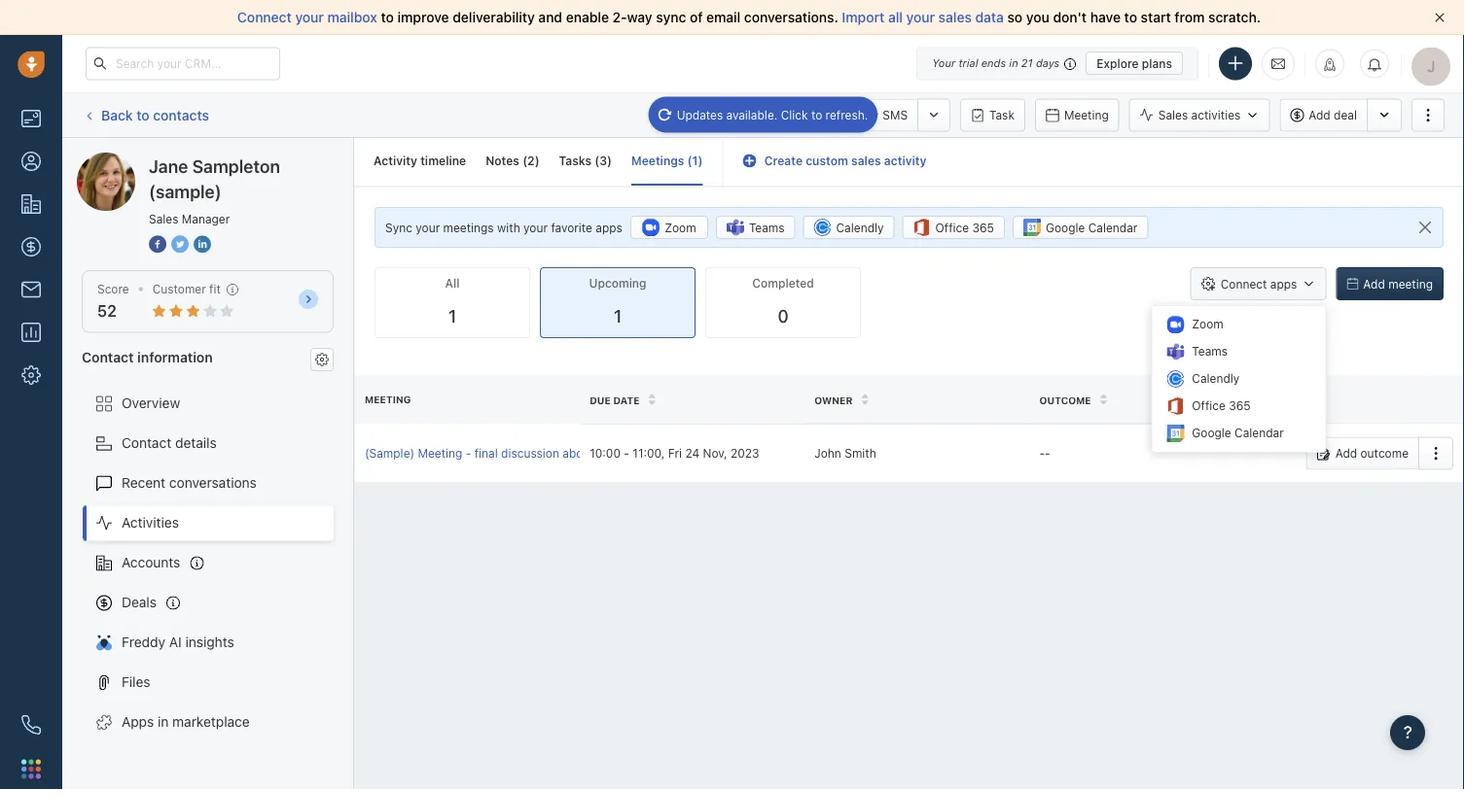 Task type: locate. For each thing, give the bounding box(es) containing it.
activity
[[374, 154, 417, 168]]

) right notes
[[535, 154, 540, 168]]

10:00 - 11:00, fri 24 nov, 2023
[[590, 447, 759, 460]]

freshworks switcher image
[[21, 760, 41, 780]]

0 horizontal spatial sales
[[149, 212, 178, 226]]

task button
[[960, 99, 1025, 132]]

activities
[[1191, 108, 1241, 122]]

files
[[122, 675, 150, 691]]

52 button
[[97, 302, 117, 321]]

1 - from the left
[[466, 447, 471, 460]]

and
[[538, 9, 562, 25]]

teams
[[749, 221, 785, 235], [1192, 345, 1228, 359]]

improve
[[397, 9, 449, 25]]

0 vertical spatial office 365
[[935, 221, 994, 235]]

connect inside connect apps button
[[1221, 277, 1267, 291]]

0 horizontal spatial 1
[[448, 306, 456, 327]]

jane sampleton (sample)
[[116, 152, 276, 168], [149, 156, 280, 202]]

1 vertical spatial office
[[1192, 400, 1226, 413]]

your right sync
[[416, 221, 440, 235]]

365
[[972, 221, 994, 235], [1229, 400, 1251, 413]]

( right meetings at the left of the page
[[687, 154, 692, 168]]

mng settings image
[[315, 353, 329, 367]]

explore
[[1097, 56, 1139, 70]]

to right back
[[136, 107, 149, 123]]

completed
[[752, 277, 814, 291]]

email
[[706, 9, 741, 25]]

0 vertical spatial teams
[[749, 221, 785, 235]]

meeting
[[1389, 277, 1433, 291]]

0 horizontal spatial zoom
[[665, 221, 696, 235]]

accounts
[[122, 555, 180, 571]]

1 horizontal spatial office 365
[[1192, 400, 1251, 413]]

) right 'tasks'
[[607, 154, 612, 168]]

0 horizontal spatial )
[[535, 154, 540, 168]]

2 ( from the left
[[595, 154, 599, 168]]

days
[[1036, 57, 1060, 70]]

1 horizontal spatial jane
[[149, 156, 188, 177]]

meeting
[[1064, 108, 1109, 122], [365, 394, 411, 405], [418, 447, 462, 460]]

0 vertical spatial google
[[1046, 221, 1085, 235]]

sampleton up 'manager'
[[192, 156, 280, 177]]

notes ( 2 )
[[486, 154, 540, 168]]

your
[[295, 9, 324, 25], [906, 9, 935, 25], [416, 221, 440, 235], [523, 221, 548, 235]]

your trial ends in 21 days
[[932, 57, 1060, 70]]

2 horizontal spatial 1
[[692, 154, 698, 168]]

facebook circled image
[[149, 233, 166, 254]]

0 vertical spatial calendly
[[836, 221, 884, 235]]

0 horizontal spatial (
[[523, 154, 527, 168]]

0 horizontal spatial add
[[1309, 108, 1331, 122]]

0 vertical spatial add
[[1309, 108, 1331, 122]]

teams down connect apps button
[[1192, 345, 1228, 359]]

contact
[[82, 349, 134, 365], [122, 435, 172, 451]]

1 horizontal spatial zoom
[[1192, 318, 1224, 331]]

1 horizontal spatial sales
[[939, 9, 972, 25]]

custom
[[806, 154, 848, 168]]

1 vertical spatial apps
[[1270, 277, 1297, 291]]

add for add meeting
[[1363, 277, 1385, 291]]

sales left activities
[[1158, 108, 1188, 122]]

2 horizontal spatial )
[[698, 154, 703, 168]]

due date
[[590, 395, 640, 406]]

1 vertical spatial add
[[1363, 277, 1385, 291]]

linkedin circled image
[[194, 233, 211, 254]]

0 horizontal spatial meeting
[[365, 394, 411, 405]]

3 - from the left
[[1039, 447, 1045, 460]]

updates
[[677, 108, 723, 122]]

2 ) from the left
[[607, 154, 612, 168]]

to left start
[[1124, 9, 1137, 25]]

zoom inside button
[[665, 221, 696, 235]]

connect for connect apps
[[1221, 277, 1267, 291]]

office 365
[[935, 221, 994, 235], [1192, 400, 1251, 413]]

calendly button
[[803, 216, 895, 239]]

google
[[1046, 221, 1085, 235], [1192, 427, 1231, 440]]

( right 'tasks'
[[595, 154, 599, 168]]

meetings
[[631, 154, 684, 168]]

0 horizontal spatial teams
[[749, 221, 785, 235]]

calendly inside "button"
[[836, 221, 884, 235]]

0 vertical spatial apps
[[596, 221, 623, 235]]

contact up recent
[[122, 435, 172, 451]]

meetings ( 1 )
[[631, 154, 703, 168]]

teams up completed
[[749, 221, 785, 235]]

(sample) up sales manager on the left of the page
[[149, 181, 221, 202]]

overview
[[122, 396, 180, 412]]

scratch.
[[1208, 9, 1261, 25]]

meeting down explore
[[1064, 108, 1109, 122]]

0 horizontal spatial sales
[[851, 154, 881, 168]]

0 horizontal spatial deal
[[618, 447, 642, 460]]

0 vertical spatial (sample)
[[220, 152, 276, 168]]

discussion
[[501, 447, 559, 460]]

0
[[778, 306, 789, 327]]

0 horizontal spatial google
[[1046, 221, 1085, 235]]

phone element
[[12, 706, 51, 745]]

google inside button
[[1046, 221, 1085, 235]]

your left the mailbox
[[295, 9, 324, 25]]

) for meetings ( 1 )
[[698, 154, 703, 168]]

0 vertical spatial sales
[[939, 9, 972, 25]]

1 vertical spatial google calendar
[[1192, 427, 1284, 440]]

0 vertical spatial google calendar
[[1046, 221, 1138, 235]]

1 right meetings at the left of the page
[[692, 154, 698, 168]]

0 horizontal spatial calendly
[[836, 221, 884, 235]]

close image
[[1435, 13, 1445, 22]]

jane down contacts
[[149, 156, 188, 177]]

calendar inside button
[[1088, 221, 1138, 235]]

office
[[935, 221, 969, 235], [1192, 400, 1226, 413]]

1 vertical spatial teams
[[1192, 345, 1228, 359]]

jane down back
[[116, 152, 146, 168]]

zoom button
[[630, 216, 708, 239]]

0 horizontal spatial connect
[[237, 9, 292, 25]]

email image
[[1272, 56, 1285, 72]]

1 horizontal spatial office
[[1192, 400, 1226, 413]]

0 vertical spatial 365
[[972, 221, 994, 235]]

meeting left the final
[[418, 447, 462, 460]]

1 for upcoming
[[614, 306, 622, 327]]

1 down upcoming
[[614, 306, 622, 327]]

1 horizontal spatial meeting
[[418, 447, 462, 460]]

1 vertical spatial calendly
[[1192, 372, 1240, 386]]

3 ) from the left
[[698, 154, 703, 168]]

owner
[[815, 395, 853, 406]]

information
[[137, 349, 213, 365]]

calendar
[[1088, 221, 1138, 235], [1235, 427, 1284, 440]]

0 horizontal spatial 365
[[972, 221, 994, 235]]

24
[[685, 447, 700, 460]]

52
[[97, 302, 117, 321]]

1 ( from the left
[[523, 154, 527, 168]]

(sample) inside jane sampleton (sample)
[[149, 181, 221, 202]]

1 vertical spatial (sample)
[[149, 181, 221, 202]]

0 horizontal spatial google calendar
[[1046, 221, 1138, 235]]

1 horizontal spatial sales
[[1158, 108, 1188, 122]]

1 horizontal spatial calendar
[[1235, 427, 1284, 440]]

1 horizontal spatial in
[[1009, 57, 1018, 70]]

1 horizontal spatial apps
[[1270, 277, 1297, 291]]

1 horizontal spatial connect
[[1221, 277, 1267, 291]]

add inside 'button'
[[1363, 277, 1385, 291]]

way
[[627, 9, 652, 25]]

Search your CRM... text field
[[86, 47, 280, 80]]

0 vertical spatial contact
[[82, 349, 134, 365]]

0 vertical spatial in
[[1009, 57, 1018, 70]]

plans
[[1142, 56, 1172, 70]]

customer
[[152, 283, 206, 296]]

connect your mailbox link
[[237, 9, 381, 25]]

) right meetings at the left of the page
[[698, 154, 703, 168]]

sales up facebook circled icon
[[149, 212, 178, 226]]

1 ) from the left
[[535, 154, 540, 168]]

0 vertical spatial zoom
[[665, 221, 696, 235]]

twitter circled image
[[171, 233, 189, 254]]

( right notes
[[523, 154, 527, 168]]

1 vertical spatial deal
[[618, 447, 642, 460]]

1 vertical spatial connect
[[1221, 277, 1267, 291]]

zoom down connect apps button
[[1192, 318, 1224, 331]]

11:00,
[[633, 447, 665, 460]]

1 horizontal spatial google calendar
[[1192, 427, 1284, 440]]

1 horizontal spatial 1
[[614, 306, 622, 327]]

fri
[[668, 447, 682, 460]]

1 horizontal spatial add
[[1335, 447, 1357, 461]]

2 horizontal spatial add
[[1363, 277, 1385, 291]]

sales activities button
[[1129, 99, 1280, 132], [1129, 99, 1270, 132]]

call button
[[751, 99, 811, 132]]

0 vertical spatial office
[[935, 221, 969, 235]]

updates available. click to refresh. link
[[649, 97, 878, 133]]

in
[[1009, 57, 1018, 70], [158, 715, 169, 731]]

0 horizontal spatial calendar
[[1088, 221, 1138, 235]]

so
[[1007, 9, 1023, 25]]

1 horizontal spatial )
[[607, 154, 612, 168]]

add meeting button
[[1336, 268, 1444, 301]]

1 vertical spatial 365
[[1229, 400, 1251, 413]]

in left 21
[[1009, 57, 1018, 70]]

0 vertical spatial calendar
[[1088, 221, 1138, 235]]

1 horizontal spatial calendly
[[1192, 372, 1240, 386]]

smith
[[845, 447, 876, 460]]

in right apps
[[158, 715, 169, 731]]

0 vertical spatial connect
[[237, 9, 292, 25]]

2 horizontal spatial (
[[687, 154, 692, 168]]

notes
[[486, 154, 519, 168]]

sales left data
[[939, 9, 972, 25]]

1 vertical spatial meeting
[[365, 394, 411, 405]]

0 vertical spatial deal
[[1334, 108, 1357, 122]]

deal inside (sample) meeting - final discussion about the deal link
[[618, 447, 642, 460]]

0 vertical spatial meeting
[[1064, 108, 1109, 122]]

connect apps button
[[1191, 268, 1326, 301]]

2023
[[731, 447, 759, 460]]

1 vertical spatial sales
[[851, 154, 881, 168]]

(sample) up 'manager'
[[220, 152, 276, 168]]

deliverability
[[453, 9, 535, 25]]

3 ( from the left
[[687, 154, 692, 168]]

2 horizontal spatial meeting
[[1064, 108, 1109, 122]]

1 horizontal spatial (
[[595, 154, 599, 168]]

0 vertical spatial sales
[[1158, 108, 1188, 122]]

0 horizontal spatial office 365
[[935, 221, 994, 235]]

add
[[1309, 108, 1331, 122], [1363, 277, 1385, 291], [1335, 447, 1357, 461]]

1 vertical spatial sales
[[149, 212, 178, 226]]

1 down all
[[448, 306, 456, 327]]

contact down 52 button on the left of page
[[82, 349, 134, 365]]

add meeting
[[1363, 277, 1433, 291]]

meeting up "(sample)"
[[365, 394, 411, 405]]

1 vertical spatial google
[[1192, 427, 1231, 440]]

10:00
[[590, 447, 621, 460]]

(sample)
[[220, 152, 276, 168], [149, 181, 221, 202]]

0 horizontal spatial in
[[158, 715, 169, 731]]

1
[[692, 154, 698, 168], [448, 306, 456, 327], [614, 306, 622, 327]]

timeline
[[420, 154, 466, 168]]

all
[[445, 277, 460, 291]]

1 vertical spatial contact
[[122, 435, 172, 451]]

1 horizontal spatial teams
[[1192, 345, 1228, 359]]

2 vertical spatial add
[[1335, 447, 1357, 461]]

zoom
[[665, 221, 696, 235], [1192, 318, 1224, 331]]

score
[[97, 283, 129, 296]]

calendly
[[836, 221, 884, 235], [1192, 372, 1240, 386]]

1 horizontal spatial deal
[[1334, 108, 1357, 122]]

0 horizontal spatial office
[[935, 221, 969, 235]]

sales left the activity
[[851, 154, 881, 168]]

zoom down meetings ( 1 )
[[665, 221, 696, 235]]

marketplace
[[172, 715, 250, 731]]



Task type: vqa. For each thing, say whether or not it's contained in the screenshot.
'Allow users to mark this activity as completed'
no



Task type: describe. For each thing, give the bounding box(es) containing it.
final
[[474, 447, 498, 460]]

contact information
[[82, 349, 213, 365]]

conversations.
[[744, 9, 838, 25]]

sales for sales activities
[[1158, 108, 1188, 122]]

contact for contact information
[[82, 349, 134, 365]]

add deal
[[1309, 108, 1357, 122]]

office 365 button
[[902, 216, 1005, 239]]

have
[[1090, 9, 1121, 25]]

google calendar button
[[1013, 216, 1148, 239]]

nov,
[[703, 447, 727, 460]]

connect apps
[[1221, 277, 1297, 291]]

sampleton inside jane sampleton (sample)
[[192, 156, 280, 177]]

tasks ( 3 )
[[559, 154, 612, 168]]

sync your meetings with your favorite apps
[[385, 221, 623, 235]]

recent
[[122, 475, 166, 491]]

--
[[1039, 447, 1050, 460]]

all
[[888, 9, 903, 25]]

teams inside button
[[749, 221, 785, 235]]

( for 3
[[595, 154, 599, 168]]

contacts
[[153, 107, 209, 123]]

ai
[[169, 635, 182, 651]]

your right all
[[906, 9, 935, 25]]

meetings
[[443, 221, 494, 235]]

sampleton down contacts
[[149, 152, 217, 168]]

office 365 inside button
[[935, 221, 994, 235]]

activities
[[122, 515, 179, 531]]

sms
[[883, 108, 908, 122]]

sync
[[385, 221, 412, 235]]

updates available. click to refresh.
[[677, 108, 868, 122]]

tasks
[[559, 154, 592, 168]]

1 vertical spatial zoom
[[1192, 318, 1224, 331]]

(sample)
[[365, 447, 415, 460]]

explore plans
[[1097, 56, 1172, 70]]

jane inside jane sampleton (sample)
[[149, 156, 188, 177]]

back
[[101, 107, 133, 123]]

recent conversations
[[122, 475, 257, 491]]

email button
[[672, 99, 741, 132]]

1 horizontal spatial 365
[[1229, 400, 1251, 413]]

mailbox
[[327, 9, 377, 25]]

connect your mailbox to improve deliverability and enable 2-way sync of email conversations. import all your sales data so you don't have to start from scratch.
[[237, 9, 1261, 25]]

sales for sales manager
[[149, 212, 178, 226]]

date
[[613, 395, 640, 406]]

your
[[932, 57, 956, 70]]

0 horizontal spatial jane
[[116, 152, 146, 168]]

connect apps button
[[1191, 268, 1326, 301]]

details
[[175, 435, 217, 451]]

back to contacts
[[101, 107, 209, 123]]

ends
[[981, 57, 1006, 70]]

365 inside button
[[972, 221, 994, 235]]

call
[[780, 108, 801, 122]]

outcome
[[1039, 395, 1091, 406]]

phone image
[[21, 716, 41, 736]]

of
[[690, 9, 703, 25]]

jane sampleton (sample) down contacts
[[116, 152, 276, 168]]

1 vertical spatial office 365
[[1192, 400, 1251, 413]]

) for tasks ( 3 )
[[607, 154, 612, 168]]

from
[[1175, 9, 1205, 25]]

create custom sales activity link
[[743, 154, 927, 168]]

connect for connect your mailbox to improve deliverability and enable 2-way sync of email conversations. import all your sales data so you don't have to start from scratch.
[[237, 9, 292, 25]]

conversations
[[169, 475, 257, 491]]

activity
[[884, 154, 927, 168]]

favorite
[[551, 221, 592, 235]]

contact for contact details
[[122, 435, 172, 451]]

21
[[1021, 57, 1033, 70]]

call link
[[751, 99, 811, 132]]

add deal button
[[1280, 99, 1367, 132]]

sales manager
[[149, 212, 230, 226]]

create custom sales activity
[[764, 154, 927, 168]]

4 - from the left
[[1045, 447, 1050, 460]]

enable
[[566, 9, 609, 25]]

to right click
[[811, 108, 822, 122]]

office inside button
[[935, 221, 969, 235]]

google calendar inside button
[[1046, 221, 1138, 235]]

add outcome
[[1335, 447, 1409, 461]]

add outcome button
[[1306, 437, 1418, 470]]

your right with
[[523, 221, 548, 235]]

jane sampleton (sample) up 'manager'
[[149, 156, 280, 202]]

add for add deal
[[1309, 108, 1331, 122]]

contact details
[[122, 435, 217, 451]]

john
[[815, 447, 841, 460]]

1 vertical spatial in
[[158, 715, 169, 731]]

2 vertical spatial meeting
[[418, 447, 462, 460]]

meeting inside button
[[1064, 108, 1109, 122]]

1 vertical spatial calendar
[[1235, 427, 1284, 440]]

apps inside button
[[1270, 277, 1297, 291]]

add for add outcome
[[1335, 447, 1357, 461]]

2 - from the left
[[624, 447, 629, 460]]

back to contacts link
[[82, 100, 210, 131]]

john smith
[[815, 447, 876, 460]]

to right the mailbox
[[381, 9, 394, 25]]

sync
[[656, 9, 686, 25]]

teams button
[[716, 216, 795, 239]]

( for 2
[[523, 154, 527, 168]]

with
[[497, 221, 520, 235]]

1 horizontal spatial google
[[1192, 427, 1231, 440]]

manager
[[182, 212, 230, 226]]

email
[[701, 108, 731, 122]]

( for 1
[[687, 154, 692, 168]]

0 horizontal spatial apps
[[596, 221, 623, 235]]

apps
[[122, 715, 154, 731]]

you
[[1026, 9, 1050, 25]]

3
[[599, 154, 607, 168]]

data
[[975, 9, 1004, 25]]

1 for all
[[448, 306, 456, 327]]

trial
[[959, 57, 978, 70]]

(sample) meeting - final discussion about the deal
[[365, 447, 642, 460]]

due
[[590, 395, 611, 406]]

deal inside add deal button
[[1334, 108, 1357, 122]]

start
[[1141, 9, 1171, 25]]

available.
[[726, 108, 778, 122]]

apps in marketplace
[[122, 715, 250, 731]]

activity timeline
[[374, 154, 466, 168]]

) for notes ( 2 )
[[535, 154, 540, 168]]

create
[[764, 154, 803, 168]]



